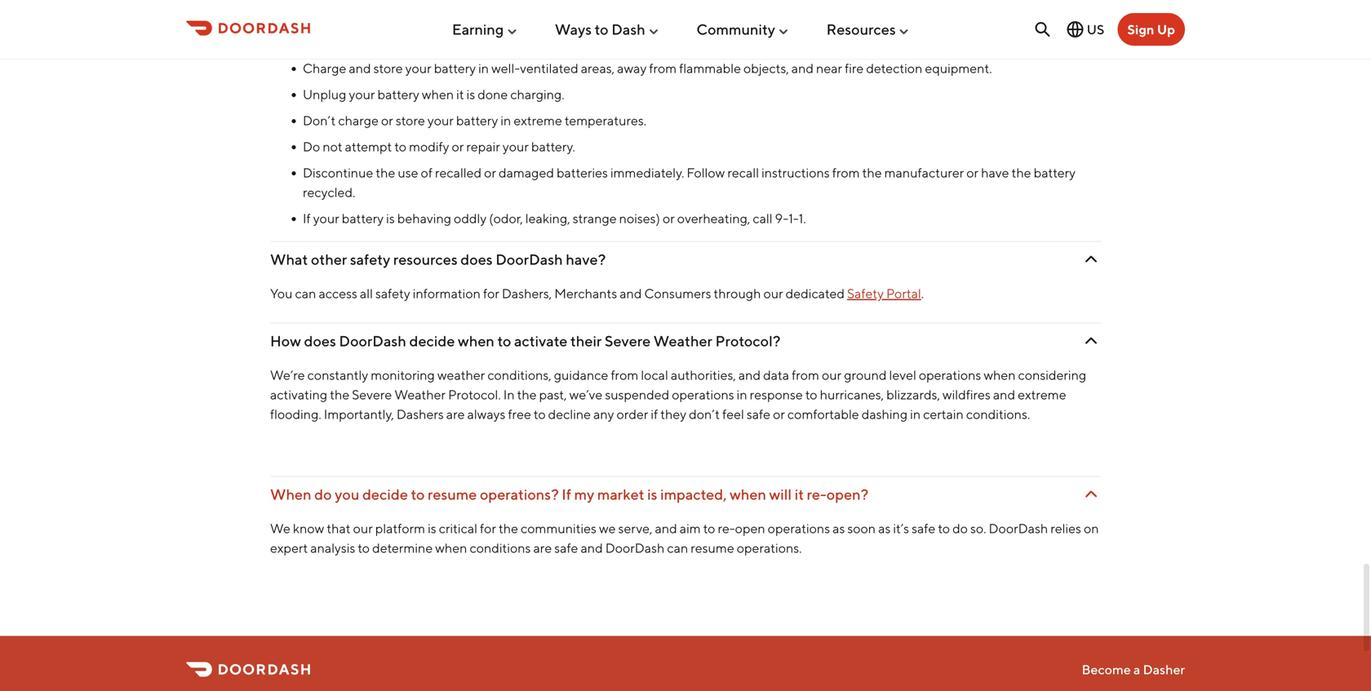 Task type: locate. For each thing, give the bounding box(es) containing it.
store inside the don't charge or store the battery in locations that could block your door or building exit. make sure you have a safe exit away from where you are charging or storing your battery.
[[396, 15, 425, 30]]

0 horizontal spatial our
[[353, 521, 373, 536]]

re- for open
[[718, 521, 735, 536]]

0 vertical spatial decide
[[409, 332, 455, 350]]

charge up the charging
[[338, 15, 379, 30]]

0 vertical spatial operations
[[919, 367, 981, 383]]

0 horizontal spatial operations
[[672, 387, 734, 402]]

0 vertical spatial chevron down image
[[1081, 250, 1101, 269]]

our inside we're constantly monitoring weather conditions, guidance from local authorities, and data from our ground level operations when considering activating the severe weather protocol. in the past, we've suspended operations in response to hurricanes, blizzards, wildfires and extreme flooding. importantly, dashers are always free to decline any order if they don't feel safe or comfortable dashing in certain conditions.
[[822, 367, 842, 383]]

order
[[617, 406, 648, 422]]

your down recycled.
[[313, 211, 339, 226]]

we've
[[569, 387, 603, 402]]

2 vertical spatial are
[[533, 540, 552, 556]]

decide up platform
[[362, 486, 408, 503]]

0 vertical spatial battery.
[[488, 34, 532, 50]]

2 vertical spatial store
[[396, 113, 425, 128]]

1 horizontal spatial do
[[953, 521, 968, 536]]

resume up critical
[[428, 486, 477, 503]]

1 horizontal spatial that
[[562, 15, 586, 30]]

chevron down image
[[1081, 250, 1101, 269], [1081, 485, 1101, 504]]

0 vertical spatial store
[[396, 15, 425, 30]]

if left my
[[562, 486, 571, 503]]

1 vertical spatial severe
[[352, 387, 392, 402]]

1 horizontal spatial re-
[[807, 486, 827, 503]]

constantly
[[307, 367, 368, 383]]

have inside the don't charge or store the battery in locations that could block your door or building exit. make sure you have a safe exit away from where you are charging or storing your battery.
[[895, 15, 923, 30]]

as left it's
[[878, 521, 891, 536]]

0 horizontal spatial resume
[[428, 486, 477, 503]]

2 horizontal spatial you
[[871, 15, 892, 30]]

ventilated
[[520, 60, 578, 76]]

1 vertical spatial that
[[327, 521, 351, 536]]

strange
[[573, 211, 617, 226]]

batteries
[[557, 165, 608, 180]]

not
[[323, 139, 343, 154]]

1 horizontal spatial decide
[[409, 332, 455, 350]]

our right through
[[764, 286, 783, 301]]

1 horizontal spatial extreme
[[1018, 387, 1066, 402]]

dashers,
[[502, 286, 552, 301]]

0 horizontal spatial decide
[[362, 486, 408, 503]]

0 horizontal spatial as
[[833, 521, 845, 536]]

for left dashers,
[[483, 286, 499, 301]]

is inside we know that our platform is critical for the communities we serve, and aim to re-open operations as soon as it's safe to do so. doordash relies on expert analysis to determine when conditions are safe and doordash can resume operations.
[[428, 521, 436, 536]]

weather up authorities,
[[654, 332, 712, 350]]

make
[[808, 15, 841, 30]]

0 horizontal spatial have
[[895, 15, 923, 30]]

1 vertical spatial are
[[446, 406, 465, 422]]

0 horizontal spatial it
[[456, 87, 464, 102]]

1 horizontal spatial if
[[562, 486, 571, 503]]

a left the exit
[[925, 15, 932, 30]]

attempt
[[345, 139, 392, 154]]

charge for don't charge or store the battery in locations that could block your door or building exit. make sure you have a safe exit away from where you are charging or storing your battery.
[[338, 15, 379, 30]]

1 vertical spatial charge
[[338, 113, 379, 128]]

don't for don't charge or store your battery in extreme temperatures.
[[303, 113, 336, 128]]

severe inside we're constantly monitoring weather conditions, guidance from local authorities, and data from our ground level operations when considering activating the severe weather protocol. in the past, we've suspended operations in response to hurricanes, blizzards, wildfires and extreme flooding. importantly, dashers are always free to decline any order if they don't feel safe or comfortable dashing in certain conditions.
[[352, 387, 392, 402]]

0 vertical spatial extreme
[[514, 113, 562, 128]]

0 horizontal spatial does
[[304, 332, 336, 350]]

from left where
[[1017, 15, 1044, 30]]

0 vertical spatial re-
[[807, 486, 827, 503]]

store for your
[[396, 113, 425, 128]]

do not attempt to modify or repair your battery.
[[303, 139, 575, 154]]

and up conditions.
[[993, 387, 1015, 402]]

you up the charge
[[303, 34, 324, 50]]

safety right the all
[[375, 286, 410, 301]]

from right the data
[[792, 367, 819, 383]]

your left door
[[658, 15, 685, 30]]

in inside the don't charge or store the battery in locations that could block your door or building exit. make sure you have a safe exit away from where you are charging or storing your battery.
[[494, 15, 505, 30]]

operations down authorities,
[[672, 387, 734, 402]]

when up wildfires
[[984, 367, 1016, 383]]

or right noises)
[[663, 211, 675, 226]]

level
[[889, 367, 916, 383]]

have up detection
[[895, 15, 923, 30]]

that inside we know that our platform is critical for the communities we serve, and aim to re-open operations as soon as it's safe to do so. doordash relies on expert analysis to determine when conditions are safe and doordash can resume operations.
[[327, 521, 351, 536]]

decide
[[409, 332, 455, 350], [362, 486, 408, 503]]

1 horizontal spatial as
[[878, 521, 891, 536]]

what other safety resources does doordash have?
[[270, 251, 606, 268]]

chevron down image for when do you decide to resume operations? if my market is impacted, when will it re-open?
[[1081, 485, 1101, 504]]

0 horizontal spatial can
[[295, 286, 316, 301]]

dashing
[[862, 406, 908, 422]]

2 horizontal spatial are
[[533, 540, 552, 556]]

don't up the charge
[[303, 15, 336, 30]]

0 vertical spatial severe
[[605, 332, 651, 350]]

or down response
[[773, 406, 785, 422]]

are up the charge
[[327, 34, 345, 50]]

away right areas,
[[617, 60, 647, 76]]

1 horizontal spatial our
[[764, 286, 783, 301]]

1 horizontal spatial you
[[335, 486, 359, 503]]

don't for don't charge or store the battery in locations that could block your door or building exit. make sure you have a safe exit away from where you are charging or storing your battery.
[[303, 15, 336, 30]]

0 vertical spatial away
[[985, 15, 1014, 30]]

1 vertical spatial weather
[[394, 387, 446, 402]]

0 vertical spatial weather
[[654, 332, 712, 350]]

you up analysis
[[335, 486, 359, 503]]

charging.
[[510, 87, 565, 102]]

resources link
[[827, 14, 911, 45]]

we
[[599, 521, 616, 536]]

0 horizontal spatial you
[[303, 34, 324, 50]]

conditions,
[[488, 367, 552, 383]]

do right when
[[314, 486, 332, 503]]

0 vertical spatial if
[[303, 211, 311, 226]]

1 horizontal spatial resume
[[691, 540, 734, 556]]

a inside the don't charge or store the battery in locations that could block your door or building exit. make sure you have a safe exit away from where you are charging or storing your battery.
[[925, 15, 932, 30]]

re-
[[807, 486, 827, 503], [718, 521, 735, 536]]

2 don't from the top
[[303, 113, 336, 128]]

0 vertical spatial a
[[925, 15, 932, 30]]

safety up the all
[[350, 251, 390, 268]]

1 vertical spatial a
[[1134, 662, 1140, 677]]

that up analysis
[[327, 521, 351, 536]]

1 vertical spatial does
[[304, 332, 336, 350]]

severe
[[605, 332, 651, 350], [352, 387, 392, 402]]

0 horizontal spatial a
[[925, 15, 932, 30]]

sure
[[843, 15, 868, 30]]

0 vertical spatial can
[[295, 286, 316, 301]]

0 vertical spatial for
[[483, 286, 499, 301]]

when up weather
[[458, 332, 495, 350]]

1 vertical spatial don't
[[303, 113, 336, 128]]

extreme
[[514, 113, 562, 128], [1018, 387, 1066, 402]]

charge inside the don't charge or store the battery in locations that could block your door or building exit. make sure you have a safe exit away from where you are charging or storing your battery.
[[338, 15, 379, 30]]

become
[[1082, 662, 1131, 677]]

decide up weather
[[409, 332, 455, 350]]

are down communities on the left of page
[[533, 540, 552, 556]]

operations.
[[737, 540, 802, 556]]

storing
[[416, 34, 457, 50]]

know
[[293, 521, 324, 536]]

become a dasher link
[[1082, 662, 1185, 677]]

1 charge from the top
[[338, 15, 379, 30]]

weather up dashers at the bottom of page
[[394, 387, 446, 402]]

1-
[[789, 211, 799, 226]]

chevron down image
[[1081, 331, 1101, 351]]

1 horizontal spatial away
[[985, 15, 1014, 30]]

manufacturer
[[884, 165, 964, 180]]

ways to dash link
[[555, 14, 660, 45]]

2 horizontal spatial our
[[822, 367, 842, 383]]

globe line image
[[1066, 20, 1085, 39]]

have
[[895, 15, 923, 30], [981, 165, 1009, 180]]

1 vertical spatial extreme
[[1018, 387, 1066, 402]]

charge for don't charge or store your battery in extreme temperatures.
[[338, 113, 379, 128]]

activate
[[514, 332, 568, 350]]

0 horizontal spatial are
[[327, 34, 345, 50]]

is
[[467, 87, 475, 102], [386, 211, 395, 226], [647, 486, 657, 503], [428, 521, 436, 536]]

0 horizontal spatial weather
[[394, 387, 446, 402]]

our up analysis
[[353, 521, 373, 536]]

unplug
[[303, 87, 346, 102]]

re- right aim
[[718, 521, 735, 536]]

can
[[295, 286, 316, 301], [667, 540, 688, 556]]

noises)
[[619, 211, 660, 226]]

1 vertical spatial our
[[822, 367, 842, 383]]

1 horizontal spatial does
[[461, 251, 493, 268]]

in left locations
[[494, 15, 505, 30]]

store down the charging
[[374, 60, 403, 76]]

to
[[595, 21, 609, 38], [394, 139, 407, 154], [497, 332, 511, 350], [805, 387, 817, 402], [534, 406, 546, 422], [411, 486, 425, 503], [703, 521, 715, 536], [938, 521, 950, 536], [358, 540, 370, 556]]

2 vertical spatial operations
[[768, 521, 830, 536]]

aim
[[680, 521, 701, 536]]

1 horizontal spatial operations
[[768, 521, 830, 536]]

1 vertical spatial store
[[374, 60, 403, 76]]

0 vertical spatial charge
[[338, 15, 379, 30]]

1 horizontal spatial a
[[1134, 662, 1140, 677]]

battery. inside the don't charge or store the battery in locations that could block your door or building exit. make sure you have a safe exit away from where you are charging or storing your battery.
[[488, 34, 532, 50]]

1 vertical spatial you
[[303, 34, 324, 50]]

2 chevron down image from the top
[[1081, 485, 1101, 504]]

in down blizzards,
[[910, 406, 921, 422]]

safe right feel
[[747, 406, 771, 422]]

1 vertical spatial can
[[667, 540, 688, 556]]

are down "protocol."
[[446, 406, 465, 422]]

extreme down the considering
[[1018, 387, 1066, 402]]

dedicated
[[786, 286, 845, 301]]

away right the exit
[[985, 15, 1014, 30]]

1 don't from the top
[[303, 15, 336, 30]]

resources
[[827, 21, 896, 38]]

1 as from the left
[[833, 521, 845, 536]]

1 vertical spatial safety
[[375, 286, 410, 301]]

we know that our platform is critical for the communities we serve, and aim to re-open operations as soon as it's safe to do so. doordash relies on expert analysis to determine when conditions are safe and doordash can resume operations.
[[270, 521, 1099, 556]]

your up unplug your battery when it is done charging.
[[405, 60, 432, 76]]

instructions
[[762, 165, 830, 180]]

and right merchants
[[620, 286, 642, 301]]

the inside we know that our platform is critical for the communities we serve, and aim to re-open operations as soon as it's safe to do so. doordash relies on expert analysis to determine when conditions are safe and doordash can resume operations.
[[499, 521, 518, 536]]

don't
[[303, 15, 336, 30], [303, 113, 336, 128]]

1 chevron down image from the top
[[1081, 250, 1101, 269]]

for up conditions
[[480, 521, 496, 536]]

door
[[687, 15, 715, 30]]

operations up operations.
[[768, 521, 830, 536]]

don't down the unplug
[[303, 113, 336, 128]]

re- right will
[[807, 486, 827, 503]]

0 vertical spatial don't
[[303, 15, 336, 30]]

it up don't charge or store your battery in extreme temperatures.
[[456, 87, 464, 102]]

and down we
[[581, 540, 603, 556]]

in up feel
[[737, 387, 747, 402]]

does right the how
[[304, 332, 336, 350]]

extreme down charging.
[[514, 113, 562, 128]]

relies
[[1051, 521, 1081, 536]]

0 horizontal spatial re-
[[718, 521, 735, 536]]

analysis
[[310, 540, 355, 556]]

can inside we know that our platform is critical for the communities we serve, and aim to re-open operations as soon as it's safe to do so. doordash relies on expert analysis to determine when conditions are safe and doordash can resume operations.
[[667, 540, 688, 556]]

past,
[[539, 387, 567, 402]]

1 vertical spatial away
[[617, 60, 647, 76]]

store for the
[[396, 15, 425, 30]]

1 vertical spatial re-
[[718, 521, 735, 536]]

market
[[597, 486, 644, 503]]

battery inside "discontinue the use of recalled or damaged batteries immediately. follow recall instructions from the manufacturer or have the battery recycled."
[[1034, 165, 1076, 180]]

0 horizontal spatial away
[[617, 60, 647, 76]]

1 horizontal spatial can
[[667, 540, 688, 556]]

as left the soon
[[833, 521, 845, 536]]

0 vertical spatial that
[[562, 15, 586, 30]]

2 horizontal spatial operations
[[919, 367, 981, 383]]

earning link
[[452, 14, 519, 45]]

0 vertical spatial do
[[314, 486, 332, 503]]

1 vertical spatial chevron down image
[[1081, 485, 1101, 504]]

0 vertical spatial are
[[327, 34, 345, 50]]

when do you decide to resume operations? if my market is impacted, when will it re-open?
[[270, 486, 869, 503]]

does down oddly
[[461, 251, 493, 268]]

1 vertical spatial do
[[953, 521, 968, 536]]

0 horizontal spatial if
[[303, 211, 311, 226]]

away
[[985, 15, 1014, 30], [617, 60, 647, 76]]

can down aim
[[667, 540, 688, 556]]

severe up importantly,
[[352, 387, 392, 402]]

that left could
[[562, 15, 586, 30]]

how
[[270, 332, 301, 350]]

or
[[381, 15, 393, 30], [717, 15, 729, 30], [402, 34, 414, 50], [381, 113, 393, 128], [452, 139, 464, 154], [484, 165, 496, 180], [967, 165, 979, 180], [663, 211, 675, 226], [773, 406, 785, 422]]

when up don't charge or store your battery in extreme temperatures.
[[422, 87, 454, 102]]

0 horizontal spatial severe
[[352, 387, 392, 402]]

(odor,
[[489, 211, 523, 226]]

protocol?
[[715, 332, 781, 350]]

2 vertical spatial our
[[353, 521, 373, 536]]

if down recycled.
[[303, 211, 311, 226]]

1 horizontal spatial are
[[446, 406, 465, 422]]

1 vertical spatial resume
[[691, 540, 734, 556]]

0 vertical spatial have
[[895, 15, 923, 30]]

all
[[360, 286, 373, 301]]

1 horizontal spatial it
[[795, 486, 804, 503]]

doordash up dashers,
[[496, 251, 563, 268]]

1 horizontal spatial have
[[981, 165, 1009, 180]]

on
[[1084, 521, 1099, 536]]

0 horizontal spatial that
[[327, 521, 351, 536]]

guidance
[[554, 367, 608, 383]]

our for through
[[764, 286, 783, 301]]

operations inside we know that our platform is critical for the communities we serve, and aim to re-open operations as soon as it's safe to do so. doordash relies on expert analysis to determine when conditions are safe and doordash can resume operations.
[[768, 521, 830, 536]]

weather inside we're constantly monitoring weather conditions, guidance from local authorities, and data from our ground level operations when considering activating the severe weather protocol. in the past, we've suspended operations in response to hurricanes, blizzards, wildfires and extreme flooding. importantly, dashers are always free to decline any order if they don't feel safe or comfortable dashing in certain conditions.
[[394, 387, 446, 402]]

battery. up well-
[[488, 34, 532, 50]]

authorities,
[[671, 367, 736, 383]]

recycled.
[[303, 184, 355, 200]]

from inside "discontinue the use of recalled or damaged batteries immediately. follow recall instructions from the manufacturer or have the battery recycled."
[[832, 165, 860, 180]]

are inside we're constantly monitoring weather conditions, guidance from local authorities, and data from our ground level operations when considering activating the severe weather protocol. in the past, we've suspended operations in response to hurricanes, blizzards, wildfires and extreme flooding. importantly, dashers are always free to decline any order if they don't feel safe or comfortable dashing in certain conditions.
[[446, 406, 465, 422]]

are
[[327, 34, 345, 50], [446, 406, 465, 422], [533, 540, 552, 556]]

a left dasher
[[1134, 662, 1140, 677]]

comfortable
[[788, 406, 859, 422]]

always
[[467, 406, 506, 422]]

portal
[[886, 286, 921, 301]]

it right will
[[795, 486, 804, 503]]

2 vertical spatial you
[[335, 486, 359, 503]]

do left so.
[[953, 521, 968, 536]]

you right sure
[[871, 15, 892, 30]]

don't
[[689, 406, 720, 422]]

1 vertical spatial operations
[[672, 387, 734, 402]]

our for from
[[822, 367, 842, 383]]

operations up wildfires
[[919, 367, 981, 383]]

or up "attempt"
[[381, 113, 393, 128]]

resume down aim
[[691, 540, 734, 556]]

other
[[311, 251, 347, 268]]

0 vertical spatial our
[[764, 286, 783, 301]]

1 vertical spatial for
[[480, 521, 496, 536]]

to right free
[[534, 406, 546, 422]]

1 vertical spatial have
[[981, 165, 1009, 180]]

re- inside we know that our platform is critical for the communities we serve, and aim to re-open operations as soon as it's safe to do so. doordash relies on expert analysis to determine when conditions are safe and doordash can resume operations.
[[718, 521, 735, 536]]

building
[[732, 15, 779, 30]]

or right manufacturer
[[967, 165, 979, 180]]

from inside the don't charge or store the battery in locations that could block your door or building exit. make sure you have a safe exit away from where you are charging or storing your battery.
[[1017, 15, 1044, 30]]

when down critical
[[435, 540, 467, 556]]

away inside the don't charge or store the battery in locations that could block your door or building exit. make sure you have a safe exit away from where you are charging or storing your battery.
[[985, 15, 1014, 30]]

safe left the exit
[[935, 15, 959, 30]]

use
[[398, 165, 418, 180]]

your
[[658, 15, 685, 30], [459, 34, 485, 50], [405, 60, 432, 76], [349, 87, 375, 102], [428, 113, 454, 128], [503, 139, 529, 154], [313, 211, 339, 226]]

areas,
[[581, 60, 615, 76]]

2 charge from the top
[[338, 113, 379, 128]]

don't inside the don't charge or store the battery in locations that could block your door or building exit. make sure you have a safe exit away from where you are charging or storing your battery.
[[303, 15, 336, 30]]

our up the hurricanes,
[[822, 367, 842, 383]]

to left dash
[[595, 21, 609, 38]]

to right analysis
[[358, 540, 370, 556]]

re- for open?
[[807, 486, 827, 503]]

soon
[[848, 521, 876, 536]]

you can access all safety information for dashers, merchants and consumers through our dedicated safety portal .
[[270, 286, 924, 301]]



Task type: vqa. For each thing, say whether or not it's contained in the screenshot.
charge inside Don't charge or store the battery in locations that could block your door or building exit. Make sure you have a safe exit away from where you are charging or storing your battery.
yes



Task type: describe. For each thing, give the bounding box(es) containing it.
if your battery is behaving oddly (odor, leaking, strange noises) or overheating, call 9-1-1.
[[303, 211, 806, 226]]

to left activate
[[497, 332, 511, 350]]

is right market
[[647, 486, 657, 503]]

do inside we know that our platform is critical for the communities we serve, and aim to re-open operations as soon as it's safe to do so. doordash relies on expert analysis to determine when conditions are safe and doordash can resume operations.
[[953, 521, 968, 536]]

determine
[[372, 540, 433, 556]]

conditions
[[470, 540, 531, 556]]

safe inside we're constantly monitoring weather conditions, guidance from local authorities, and data from our ground level operations when considering activating the severe weather protocol. in the past, we've suspended operations in response to hurricanes, blizzards, wildfires and extreme flooding. importantly, dashers are always free to decline any order if they don't feel safe or comfortable dashing in certain conditions.
[[747, 406, 771, 422]]

exit
[[961, 15, 982, 30]]

from up suspended on the bottom left of the page
[[611, 367, 638, 383]]

1 horizontal spatial weather
[[654, 332, 712, 350]]

they
[[660, 406, 686, 422]]

for inside we know that our platform is critical for the communities we serve, and aim to re-open operations as soon as it's safe to do so. doordash relies on expert analysis to determine when conditions are safe and doordash can resume operations.
[[480, 521, 496, 536]]

damaged
[[499, 165, 554, 180]]

local
[[641, 367, 668, 383]]

0 vertical spatial does
[[461, 251, 493, 268]]

ways to dash
[[555, 21, 645, 38]]

resources
[[393, 251, 458, 268]]

flooding.
[[270, 406, 321, 422]]

is left "done"
[[467, 87, 475, 102]]

recalled
[[435, 165, 482, 180]]

safe down communities on the left of page
[[554, 540, 578, 556]]

locations
[[507, 15, 560, 30]]

are inside the don't charge or store the battery in locations that could block your door or building exit. make sure you have a safe exit away from where you are charging or storing your battery.
[[327, 34, 345, 50]]

to up platform
[[411, 486, 425, 503]]

doordash down serve,
[[605, 540, 665, 556]]

to up comfortable
[[805, 387, 817, 402]]

1 vertical spatial if
[[562, 486, 571, 503]]

earning
[[452, 21, 504, 38]]

decide for doordash
[[409, 332, 455, 350]]

we're constantly monitoring weather conditions, guidance from local authorities, and data from our ground level operations when considering activating the severe weather protocol. in the past, we've suspended operations in response to hurricanes, blizzards, wildfires and extreme flooding. importantly, dashers are always free to decline any order if they don't feel safe or comfortable dashing in certain conditions.
[[270, 367, 1086, 422]]

when inside we know that our platform is critical for the communities we serve, and aim to re-open operations as soon as it's safe to do so. doordash relies on expert analysis to determine when conditions are safe and doordash can resume operations.
[[435, 540, 467, 556]]

data
[[763, 367, 789, 383]]

objects,
[[744, 60, 789, 76]]

when
[[270, 486, 311, 503]]

to left so.
[[938, 521, 950, 536]]

extreme inside we're constantly monitoring weather conditions, guidance from local authorities, and data from our ground level operations when considering activating the severe weather protocol. in the past, we've suspended operations in response to hurricanes, blizzards, wildfires and extreme flooding. importantly, dashers are always free to decline any order if they don't feel safe or comfortable dashing in certain conditions.
[[1018, 387, 1066, 402]]

or left storing
[[402, 34, 414, 50]]

our inside we know that our platform is critical for the communities we serve, and aim to re-open operations as soon as it's safe to do so. doordash relies on expert analysis to determine when conditions are safe and doordash can resume operations.
[[353, 521, 373, 536]]

or up the charging
[[381, 15, 393, 30]]

safe right it's
[[912, 521, 936, 536]]

have?
[[566, 251, 606, 268]]

0 vertical spatial safety
[[350, 251, 390, 268]]

activating
[[270, 387, 327, 402]]

9-
[[775, 211, 789, 226]]

us
[[1087, 22, 1105, 37]]

leaking,
[[525, 211, 570, 226]]

and left aim
[[655, 521, 677, 536]]

hurricanes,
[[820, 387, 884, 402]]

0 horizontal spatial extreme
[[514, 113, 562, 128]]

access
[[319, 286, 357, 301]]

and left near
[[792, 60, 814, 76]]

so.
[[970, 521, 986, 536]]

free
[[508, 406, 531, 422]]

well-
[[491, 60, 520, 76]]

resume inside we know that our platform is critical for the communities we serve, and aim to re-open operations as soon as it's safe to do so. doordash relies on expert analysis to determine when conditions are safe and doordash can resume operations.
[[691, 540, 734, 556]]

your up do not attempt to modify or repair your battery.
[[428, 113, 454, 128]]

could
[[589, 15, 622, 30]]

discontinue the use of recalled or damaged batteries immediately. follow recall instructions from the manufacturer or have the battery recycled.
[[303, 165, 1076, 200]]

done
[[478, 87, 508, 102]]

ground
[[844, 367, 887, 383]]

how does doordash decide when to activate their severe weather protocol?
[[270, 332, 781, 350]]

don't charge or store the battery in locations that could block your door or building exit. make sure you have a safe exit away from where you are charging or storing your battery.
[[303, 15, 1083, 50]]

consumers
[[644, 286, 711, 301]]

your right storing
[[459, 34, 485, 50]]

decline
[[548, 406, 591, 422]]

blizzards,
[[886, 387, 940, 402]]

charge
[[303, 60, 346, 76]]

follow
[[687, 165, 725, 180]]

recall
[[728, 165, 759, 180]]

to right aim
[[703, 521, 715, 536]]

or inside we're constantly monitoring weather conditions, guidance from local authorities, and data from our ground level operations when considering activating the severe weather protocol. in the past, we've suspended operations in response to hurricanes, blizzards, wildfires and extreme flooding. importantly, dashers are always free to decline any order if they don't feel safe or comfortable dashing in certain conditions.
[[773, 406, 785, 422]]

is left behaving in the top left of the page
[[386, 211, 395, 226]]

open?
[[827, 486, 869, 503]]

ways
[[555, 21, 592, 38]]

information
[[413, 286, 481, 301]]

the inside the don't charge or store the battery in locations that could block your door or building exit. make sure you have a safe exit away from where you are charging or storing your battery.
[[428, 15, 447, 30]]

communities
[[521, 521, 597, 536]]

your right the unplug
[[349, 87, 375, 102]]

1 vertical spatial battery.
[[531, 139, 575, 154]]

0 horizontal spatial do
[[314, 486, 332, 503]]

2 as from the left
[[878, 521, 891, 536]]

and left the data
[[739, 367, 761, 383]]

decide for you
[[362, 486, 408, 503]]

from down the don't charge or store the battery in locations that could block your door or building exit. make sure you have a safe exit away from where you are charging or storing your battery.
[[649, 60, 677, 76]]

.
[[921, 286, 924, 301]]

unplug your battery when it is done charging.
[[303, 87, 565, 102]]

to up use
[[394, 139, 407, 154]]

or right door
[[717, 15, 729, 30]]

safe inside the don't charge or store the battery in locations that could block your door or building exit. make sure you have a safe exit away from where you are charging or storing your battery.
[[935, 15, 959, 30]]

block
[[624, 15, 656, 30]]

1 horizontal spatial severe
[[605, 332, 651, 350]]

don't charge or store your battery in extreme temperatures.
[[303, 113, 647, 128]]

through
[[714, 286, 761, 301]]

charge and store your battery in well-ventilated areas, away from flammable objects, and near fire detection equipment.
[[303, 60, 992, 76]]

are inside we know that our platform is critical for the communities we serve, and aim to re-open operations as soon as it's safe to do so. doordash relies on expert analysis to determine when conditions are safe and doordash can resume operations.
[[533, 540, 552, 556]]

response
[[750, 387, 803, 402]]

operations?
[[480, 486, 559, 503]]

what
[[270, 251, 308, 268]]

we
[[270, 521, 290, 536]]

when left will
[[730, 486, 766, 503]]

any
[[593, 406, 614, 422]]

become a dasher
[[1082, 662, 1185, 677]]

where
[[1047, 15, 1083, 30]]

doordash up 'monitoring'
[[339, 332, 406, 350]]

impacted,
[[660, 486, 727, 503]]

or down repair
[[484, 165, 496, 180]]

discontinue
[[303, 165, 373, 180]]

when inside we're constantly monitoring weather conditions, guidance from local authorities, and data from our ground level operations when considering activating the severe weather protocol. in the past, we've suspended operations in response to hurricanes, blizzards, wildfires and extreme flooding. importantly, dashers are always free to decline any order if they don't feel safe or comfortable dashing in certain conditions.
[[984, 367, 1016, 383]]

modify
[[409, 139, 449, 154]]

or left repair
[[452, 139, 464, 154]]

overheating,
[[677, 211, 750, 226]]

have inside "discontinue the use of recalled or damaged batteries immediately. follow recall instructions from the manufacturer or have the battery recycled."
[[981, 165, 1009, 180]]

feel
[[722, 406, 744, 422]]

safety
[[847, 286, 884, 301]]

your up damaged
[[503, 139, 529, 154]]

1 vertical spatial it
[[795, 486, 804, 503]]

considering
[[1018, 367, 1086, 383]]

if
[[651, 406, 658, 422]]

chevron down image for what other safety resources does doordash have?
[[1081, 250, 1101, 269]]

sign up
[[1127, 22, 1175, 37]]

serve,
[[618, 521, 653, 536]]

doordash right so.
[[989, 521, 1048, 536]]

protocol.
[[448, 387, 501, 402]]

call
[[753, 211, 773, 226]]

0 vertical spatial it
[[456, 87, 464, 102]]

safety portal link
[[847, 286, 921, 301]]

wildfires
[[943, 387, 991, 402]]

in
[[503, 387, 515, 402]]

1.
[[799, 211, 806, 226]]

that inside the don't charge or store the battery in locations that could block your door or building exit. make sure you have a safe exit away from where you are charging or storing your battery.
[[562, 15, 586, 30]]

equipment.
[[925, 60, 992, 76]]

and down the charging
[[349, 60, 371, 76]]

we're
[[270, 367, 305, 383]]

dash
[[611, 21, 645, 38]]

temperatures.
[[565, 113, 647, 128]]

flammable
[[679, 60, 741, 76]]

0 vertical spatial resume
[[428, 486, 477, 503]]

battery inside the don't charge or store the battery in locations that could block your door or building exit. make sure you have a safe exit away from where you are charging or storing your battery.
[[450, 15, 492, 30]]

0 vertical spatial you
[[871, 15, 892, 30]]

fire
[[845, 60, 864, 76]]

oddly
[[454, 211, 487, 226]]

in down "done"
[[501, 113, 511, 128]]

in left well-
[[478, 60, 489, 76]]



